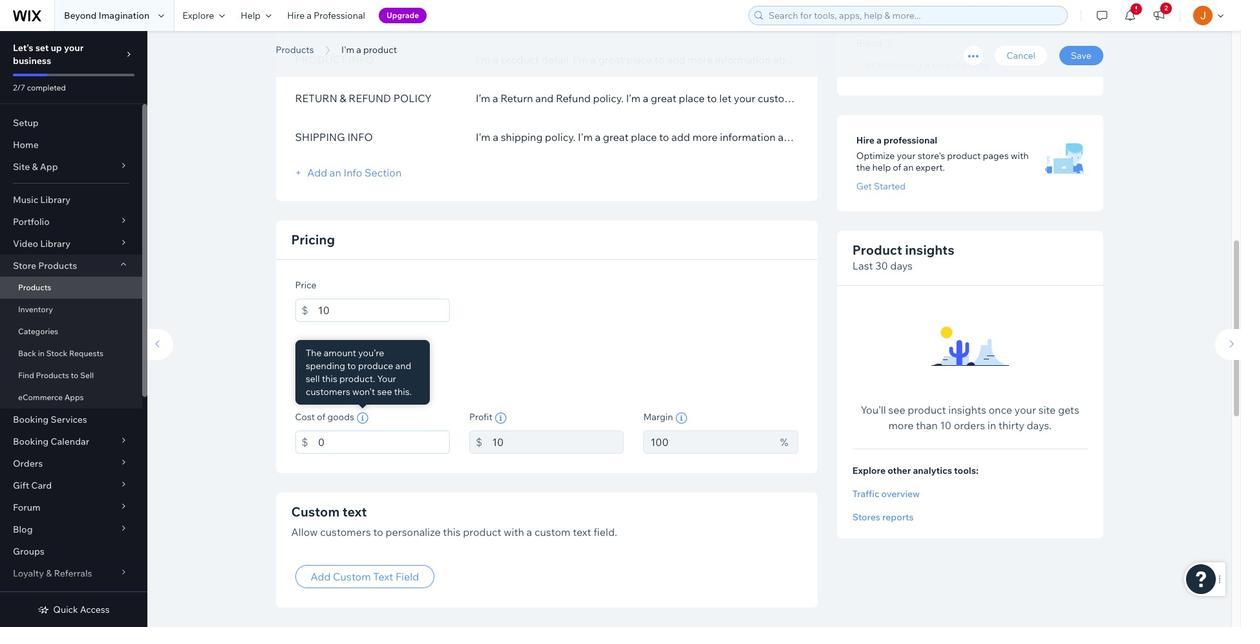 Task type: locate. For each thing, give the bounding box(es) containing it.
text
[[343, 504, 367, 520], [573, 526, 592, 538]]

1 horizontal spatial your
[[897, 150, 916, 162]]

point of sale
[[13, 590, 66, 602]]

add down shipping
[[307, 166, 327, 179]]

1 horizontal spatial see
[[889, 404, 906, 417]]

explore for explore
[[183, 10, 214, 21]]

1 horizontal spatial text
[[573, 526, 592, 538]]

1 horizontal spatial explore
[[853, 465, 886, 477]]

library up portfolio popup button
[[40, 194, 71, 206]]

booking for booking calendar
[[13, 436, 49, 448]]

professional
[[314, 10, 365, 21]]

traffic overview
[[853, 488, 920, 500]]

explore inside i'm a product form
[[853, 465, 886, 477]]

info tooltip image
[[357, 412, 369, 424]]

0 horizontal spatial info tooltip image
[[495, 412, 507, 424]]

gets
[[1059, 404, 1080, 417]]

1 horizontal spatial with
[[1011, 150, 1029, 162]]

1 horizontal spatial info tooltip image
[[676, 412, 688, 424]]

margin
[[644, 411, 673, 423]]

hire inside i'm a product form
[[857, 135, 875, 146]]

0 horizontal spatial with
[[504, 526, 525, 538]]

your right up
[[64, 42, 84, 54]]

1 vertical spatial library
[[40, 238, 70, 250]]

2 horizontal spatial &
[[340, 92, 347, 104]]

to left sell at the left
[[71, 371, 78, 380]]

orders button
[[0, 453, 142, 475]]

portfolio button
[[0, 211, 142, 233]]

2 info tooltip image from the left
[[676, 412, 688, 424]]

an left info
[[330, 166, 341, 179]]

see inside you'll see product insights once your site gets more than 10 orders in thirty days.
[[889, 404, 906, 417]]

a left custom
[[527, 526, 532, 538]]

1 vertical spatial products link
[[0, 277, 142, 299]]

custom up allow
[[291, 504, 340, 520]]

cost
[[295, 411, 315, 423]]

store's
[[918, 150, 946, 162]]

info tooltip image right margin at the right of the page
[[676, 412, 688, 424]]

0 vertical spatial of
[[893, 162, 902, 173]]

0 horizontal spatial &
[[32, 161, 38, 173]]

$ down profit
[[476, 436, 483, 449]]

field
[[396, 570, 419, 583]]

library for music library
[[40, 194, 71, 206]]

i'm
[[276, 28, 309, 57], [342, 44, 354, 56]]

1 vertical spatial this
[[443, 526, 461, 538]]

Search for tools, apps, help & more... field
[[765, 6, 1064, 25]]

1 vertical spatial insights
[[949, 404, 987, 417]]

0 vertical spatial add
[[307, 166, 327, 179]]

of inside sidebar element
[[37, 590, 46, 602]]

1 vertical spatial your
[[897, 150, 916, 162]]

0 vertical spatial this
[[322, 373, 337, 385]]

loyalty
[[13, 568, 44, 580]]

products down the hire a professional link
[[276, 44, 314, 56]]

ecommerce apps
[[18, 393, 84, 402]]

0 vertical spatial your
[[64, 42, 84, 54]]

set
[[35, 42, 49, 54]]

customers
[[306, 386, 350, 397], [320, 526, 371, 538]]

1 vertical spatial booking
[[13, 436, 49, 448]]

1 vertical spatial of
[[317, 411, 326, 423]]

find products to sell link
[[0, 365, 142, 387]]

customers down sell in the bottom of the page
[[306, 386, 350, 397]]

groups
[[13, 546, 44, 558]]

library up store products
[[40, 238, 70, 250]]

2 vertical spatial &
[[46, 568, 52, 580]]

& inside popup button
[[46, 568, 52, 580]]

help button
[[233, 0, 280, 31]]

None text field
[[318, 298, 450, 322], [492, 430, 624, 454], [318, 298, 450, 322], [492, 430, 624, 454]]

1 vertical spatial custom
[[333, 570, 371, 583]]

explore left help
[[183, 10, 214, 21]]

quick
[[53, 604, 78, 616]]

0 horizontal spatial products link
[[0, 277, 142, 299]]

1 vertical spatial with
[[504, 526, 525, 538]]

to for the
[[348, 360, 356, 372]]

& inside i'm a product form
[[340, 92, 347, 104]]

amount
[[324, 347, 356, 359]]

your down professional
[[897, 150, 916, 162]]

field.
[[594, 526, 618, 538]]

a inside custom text allow customers to personalize this product with a custom text field.
[[527, 526, 532, 538]]

a left professional
[[307, 10, 312, 21]]

& inside dropdown button
[[32, 161, 38, 173]]

1 vertical spatial hire
[[857, 135, 875, 146]]

to left personalize
[[374, 526, 383, 538]]

0 vertical spatial booking
[[13, 414, 49, 426]]

0 vertical spatial text
[[343, 504, 367, 520]]

products down video library popup button
[[38, 260, 77, 272]]

won't
[[352, 386, 375, 397]]

up
[[51, 42, 62, 54]]

None text field
[[318, 430, 450, 454], [644, 430, 774, 454], [318, 430, 450, 454], [644, 430, 774, 454]]

an left expert.
[[904, 162, 914, 173]]

1 horizontal spatial hire
[[857, 135, 875, 146]]

info tooltip image right profit
[[495, 412, 507, 424]]

back in stock requests
[[18, 349, 104, 358]]

library
[[40, 194, 71, 206], [40, 238, 70, 250]]

1 horizontal spatial this
[[443, 526, 461, 538]]

booking up orders
[[13, 436, 49, 448]]

hire a professional
[[857, 135, 938, 146]]

of for cost of goods
[[317, 411, 326, 423]]

0 vertical spatial customers
[[306, 386, 350, 397]]

in right back
[[38, 349, 45, 358]]

1 info tooltip image from the left
[[495, 412, 507, 424]]

ecommerce
[[18, 393, 63, 402]]

info up add an info section
[[348, 130, 373, 143]]

in inside sidebar element
[[38, 349, 45, 358]]

i'm a product form
[[141, 0, 1242, 627]]

custom left the text
[[333, 570, 371, 583]]

to inside the amount you're spending to produce and sell this product. your customers won't see this.
[[348, 360, 356, 372]]

insights up days
[[906, 242, 955, 258]]

video library
[[13, 238, 70, 250]]

i'm down professional
[[342, 44, 354, 56]]

0 vertical spatial info
[[349, 53, 374, 66]]

personalize
[[386, 526, 441, 538]]

inventory link
[[0, 299, 142, 321]]

forum button
[[0, 497, 142, 519]]

find
[[18, 371, 34, 380]]

info tooltip image
[[495, 412, 507, 424], [676, 412, 688, 424]]

hire for hire a professional
[[857, 135, 875, 146]]

30
[[876, 259, 889, 272]]

0 horizontal spatial your
[[64, 42, 84, 54]]

blog
[[13, 524, 33, 536]]

0 vertical spatial hire
[[287, 10, 305, 21]]

0 horizontal spatial to
[[71, 371, 78, 380]]

custom
[[291, 504, 340, 520], [333, 570, 371, 583]]

1 library from the top
[[40, 194, 71, 206]]

store products button
[[0, 255, 142, 277]]

store
[[13, 260, 36, 272]]

library inside popup button
[[40, 238, 70, 250]]

a down hire a professional
[[315, 28, 328, 57]]

show
[[326, 377, 350, 388]]

of right cost
[[317, 411, 326, 423]]

1 horizontal spatial to
[[348, 360, 356, 372]]

an
[[904, 162, 914, 173], [330, 166, 341, 179]]

product
[[295, 53, 346, 66]]

cost of goods
[[295, 411, 354, 423]]

hire a professional
[[287, 10, 365, 21]]

1 booking from the top
[[13, 414, 49, 426]]

& for return
[[340, 92, 347, 104]]

0 vertical spatial products link
[[269, 43, 321, 56]]

this inside custom text allow customers to personalize this product with a custom text field.
[[443, 526, 461, 538]]

0 horizontal spatial this
[[322, 373, 337, 385]]

& for loyalty
[[46, 568, 52, 580]]

insights
[[906, 242, 955, 258], [949, 404, 987, 417]]

product inside the optimize your store's product pages with the help of an expert.
[[948, 150, 981, 162]]

1 horizontal spatial in
[[988, 419, 997, 432]]

0 horizontal spatial explore
[[183, 10, 214, 21]]

1 vertical spatial customers
[[320, 526, 371, 538]]

of right help
[[893, 162, 902, 173]]

1 vertical spatial add
[[311, 570, 331, 583]]

other
[[888, 465, 912, 477]]

insights up orders on the bottom right of the page
[[949, 404, 987, 417]]

0 horizontal spatial hire
[[287, 10, 305, 21]]

2 horizontal spatial of
[[893, 162, 902, 173]]

& right 'return'
[[340, 92, 347, 104]]

add down allow
[[311, 570, 331, 583]]

2 vertical spatial your
[[1015, 404, 1037, 417]]

booking inside popup button
[[13, 436, 49, 448]]

2 library from the top
[[40, 238, 70, 250]]

stores reports
[[853, 512, 914, 523]]

to inside custom text allow customers to personalize this product with a custom text field.
[[374, 526, 383, 538]]

to for custom
[[374, 526, 383, 538]]

2 horizontal spatial your
[[1015, 404, 1037, 417]]

i'm down hire a professional
[[276, 28, 309, 57]]

sell
[[80, 371, 94, 380]]

1 vertical spatial explore
[[853, 465, 886, 477]]

music library link
[[0, 189, 142, 211]]

1 vertical spatial see
[[889, 404, 906, 417]]

0 horizontal spatial text
[[343, 504, 367, 520]]

see down your
[[377, 386, 392, 397]]

music library
[[13, 194, 71, 206]]

products link
[[269, 43, 321, 56], [0, 277, 142, 299]]

categories link
[[0, 321, 142, 343]]

booking calendar button
[[0, 431, 142, 453]]

0 vertical spatial see
[[377, 386, 392, 397]]

2 booking from the top
[[13, 436, 49, 448]]

stores
[[853, 512, 881, 523]]

products link down the hire a professional link
[[269, 43, 321, 56]]

booking for booking services
[[13, 414, 49, 426]]

2/7
[[13, 83, 25, 92]]

& right site
[[32, 161, 38, 173]]

refund
[[349, 92, 391, 104]]

point of sale link
[[0, 585, 142, 607]]

your up thirty
[[1015, 404, 1037, 417]]

Start typing a brand name field
[[861, 54, 1080, 76]]

you're
[[359, 347, 384, 359]]

show price per unit
[[326, 377, 408, 388]]

& right loyalty
[[46, 568, 52, 580]]

upgrade
[[387, 10, 419, 20]]

info up return & refund policy at the left
[[349, 53, 374, 66]]

sale
[[48, 590, 66, 602]]

0 horizontal spatial see
[[377, 386, 392, 397]]

0 horizontal spatial in
[[38, 349, 45, 358]]

2 vertical spatial of
[[37, 590, 46, 602]]

business
[[13, 55, 51, 67]]

explore up the traffic
[[853, 465, 886, 477]]

section
[[365, 166, 402, 179]]

hire for hire a professional
[[287, 10, 305, 21]]

site & app button
[[0, 156, 142, 178]]

0 vertical spatial explore
[[183, 10, 214, 21]]

0 vertical spatial custom
[[291, 504, 340, 520]]

to up product.
[[348, 360, 356, 372]]

0 vertical spatial insights
[[906, 242, 955, 258]]

get
[[857, 181, 872, 192]]

in inside you'll see product insights once your site gets more than 10 orders in thirty days.
[[988, 419, 997, 432]]

products
[[276, 44, 314, 56], [38, 260, 77, 272], [18, 283, 51, 292], [36, 371, 69, 380]]

of left sale
[[37, 590, 46, 602]]

product insights last 30 days
[[853, 242, 955, 272]]

your
[[377, 373, 396, 385]]

customers right allow
[[320, 526, 371, 538]]

0 vertical spatial with
[[1011, 150, 1029, 162]]

with right "pages" on the right top
[[1011, 150, 1029, 162]]

0 vertical spatial library
[[40, 194, 71, 206]]

this right personalize
[[443, 526, 461, 538]]

site
[[13, 161, 30, 173]]

customers inside custom text allow customers to personalize this product with a custom text field.
[[320, 526, 371, 538]]

1 horizontal spatial &
[[46, 568, 52, 580]]

custom inside button
[[333, 570, 371, 583]]

groups link
[[0, 541, 142, 563]]

a right product
[[357, 44, 361, 56]]

1 horizontal spatial of
[[317, 411, 326, 423]]

1 vertical spatial in
[[988, 419, 997, 432]]

add inside button
[[311, 570, 331, 583]]

hire right the "help" button in the left of the page
[[287, 10, 305, 21]]

info for shipping info
[[348, 130, 373, 143]]

0 vertical spatial &
[[340, 92, 347, 104]]

1 vertical spatial text
[[573, 526, 592, 538]]

booking down the ecommerce
[[13, 414, 49, 426]]

this
[[322, 373, 337, 385], [443, 526, 461, 538]]

see up more
[[889, 404, 906, 417]]

0 vertical spatial in
[[38, 349, 45, 358]]

in down once
[[988, 419, 997, 432]]

products link down store products
[[0, 277, 142, 299]]

this down spending
[[322, 373, 337, 385]]

requests
[[69, 349, 104, 358]]

1 vertical spatial &
[[32, 161, 38, 173]]

home link
[[0, 134, 142, 156]]

0 horizontal spatial of
[[37, 590, 46, 602]]

$ down price
[[302, 304, 308, 317]]

1 vertical spatial info
[[348, 130, 373, 143]]

with left custom
[[504, 526, 525, 538]]

1 horizontal spatial an
[[904, 162, 914, 173]]

2 horizontal spatial to
[[374, 526, 383, 538]]

hire up optimize at the right top
[[857, 135, 875, 146]]

help
[[873, 162, 891, 173]]



Task type: vqa. For each thing, say whether or not it's contained in the screenshot.
Quick Access button
yes



Task type: describe. For each thing, give the bounding box(es) containing it.
days.
[[1027, 419, 1052, 432]]

video library button
[[0, 233, 142, 255]]

thirty
[[999, 419, 1025, 432]]

product inside you'll see product insights once your site gets more than 10 orders in thirty days.
[[908, 404, 947, 417]]

on sale
[[326, 342, 358, 353]]

2
[[1165, 4, 1169, 12]]

produce
[[358, 360, 393, 372]]

the
[[306, 347, 322, 359]]

apps
[[64, 393, 84, 402]]

price
[[352, 377, 373, 388]]

products up inventory
[[18, 283, 51, 292]]

orders
[[954, 419, 986, 432]]

orders
[[13, 458, 43, 470]]

save
[[1071, 50, 1092, 61]]

cancel
[[1007, 50, 1036, 61]]

price
[[295, 279, 317, 291]]

referrals
[[54, 568, 92, 580]]

get started
[[857, 181, 906, 192]]

0 horizontal spatial an
[[330, 166, 341, 179]]

beyond
[[64, 10, 97, 21]]

music
[[13, 194, 38, 206]]

point
[[13, 590, 35, 602]]

customers inside the amount you're spending to produce and sell this product. your customers won't see this.
[[306, 386, 350, 397]]

products inside dropdown button
[[38, 260, 77, 272]]

video
[[13, 238, 38, 250]]

and
[[396, 360, 411, 372]]

1 horizontal spatial products link
[[269, 43, 321, 56]]

product.
[[340, 373, 375, 385]]

your inside you'll see product insights once your site gets more than 10 orders in thirty days.
[[1015, 404, 1037, 417]]

add custom text field
[[311, 570, 419, 583]]

access
[[80, 604, 110, 616]]

with inside the optimize your store's product pages with the help of an expert.
[[1011, 150, 1029, 162]]

goods
[[328, 411, 354, 423]]

hire a professional link
[[280, 0, 373, 31]]

unit
[[392, 377, 408, 388]]

site
[[1039, 404, 1056, 417]]

forum
[[13, 502, 40, 514]]

stores reports link
[[853, 512, 1088, 523]]

allow
[[291, 526, 318, 538]]

$ for on sale
[[302, 304, 308, 317]]

this.
[[394, 386, 412, 397]]

your inside 'let's set up your business'
[[64, 42, 84, 54]]

traffic overview link
[[853, 488, 1088, 500]]

gift
[[13, 480, 29, 492]]

of inside the optimize your store's product pages with the help of an expert.
[[893, 162, 902, 173]]

a up optimize at the right top
[[877, 135, 882, 146]]

see inside the amount you're spending to produce and sell this product. your customers won't see this.
[[377, 386, 392, 397]]

a inside the hire a professional link
[[307, 10, 312, 21]]

stock
[[46, 349, 67, 358]]

brand
[[857, 38, 882, 49]]

insights inside you'll see product insights once your site gets more than 10 orders in thirty days.
[[949, 404, 987, 417]]

site & app
[[13, 161, 58, 173]]

$ down cost
[[302, 436, 308, 449]]

%
[[781, 436, 789, 449]]

your inside the optimize your store's product pages with the help of an expert.
[[897, 150, 916, 162]]

beyond imagination
[[64, 10, 150, 21]]

back
[[18, 349, 36, 358]]

store products
[[13, 260, 77, 272]]

loyalty & referrals button
[[0, 563, 142, 585]]

booking calendar
[[13, 436, 89, 448]]

0 horizontal spatial i'm
[[276, 28, 309, 57]]

back in stock requests link
[[0, 343, 142, 365]]

& for site
[[32, 161, 38, 173]]

custom inside custom text allow customers to personalize this product with a custom text field.
[[291, 504, 340, 520]]

library for video library
[[40, 238, 70, 250]]

add for add an info section
[[307, 166, 327, 179]]

this inside the amount you're spending to produce and sell this product. your customers won't see this.
[[322, 373, 337, 385]]

pricing
[[291, 231, 335, 247]]

$ for %
[[476, 436, 483, 449]]

products inside i'm a product form
[[276, 44, 314, 56]]

sell
[[306, 373, 320, 385]]

explore for explore other analytics tools:
[[853, 465, 886, 477]]

booking services
[[13, 414, 87, 426]]

shipping
[[295, 130, 345, 143]]

let's set up your business
[[13, 42, 84, 67]]

of for point of sale
[[37, 590, 46, 602]]

with inside custom text allow customers to personalize this product with a custom text field.
[[504, 526, 525, 538]]

an inside the optimize your store's product pages with the help of an expert.
[[904, 162, 914, 173]]

insights inside product insights last 30 days
[[906, 242, 955, 258]]

custom text allow customers to personalize this product with a custom text field.
[[291, 504, 618, 538]]

explore other analytics tools:
[[853, 465, 979, 477]]

upgrade button
[[379, 8, 427, 23]]

on
[[326, 342, 339, 353]]

app
[[40, 161, 58, 173]]

optimize your store's product pages with the help of an expert.
[[857, 150, 1029, 173]]

text
[[373, 570, 393, 583]]

inventory
[[18, 305, 53, 314]]

policy
[[394, 92, 432, 104]]

product info
[[295, 53, 374, 66]]

1 horizontal spatial i'm
[[342, 44, 354, 56]]

add custom text field button
[[295, 565, 435, 588]]

you'll
[[861, 404, 887, 417]]

add for add custom text field
[[311, 570, 331, 583]]

to inside sidebar element
[[71, 371, 78, 380]]

product inside custom text allow customers to personalize this product with a custom text field.
[[463, 526, 502, 538]]

reports
[[883, 512, 914, 523]]

last
[[853, 259, 874, 272]]

gift card
[[13, 480, 52, 492]]

than
[[916, 419, 938, 432]]

return
[[295, 92, 337, 104]]

info for product info
[[349, 53, 374, 66]]

more
[[889, 419, 914, 432]]

expert.
[[916, 162, 946, 173]]

tools:
[[955, 465, 979, 477]]

save button
[[1060, 46, 1104, 65]]

quick access button
[[38, 604, 110, 616]]

products up ecommerce apps
[[36, 371, 69, 380]]

services
[[51, 414, 87, 426]]

sale
[[341, 342, 358, 353]]

info tooltip image for margin
[[676, 412, 688, 424]]

analytics
[[914, 465, 953, 477]]

quick access
[[53, 604, 110, 616]]

sidebar element
[[0, 31, 147, 627]]

info tooltip image for profit
[[495, 412, 507, 424]]

ecommerce apps link
[[0, 387, 142, 409]]

traffic
[[853, 488, 880, 500]]

optimize
[[857, 150, 895, 162]]

add an info section link
[[295, 166, 402, 179]]

imagination
[[99, 10, 150, 21]]

spending
[[306, 360, 345, 372]]



